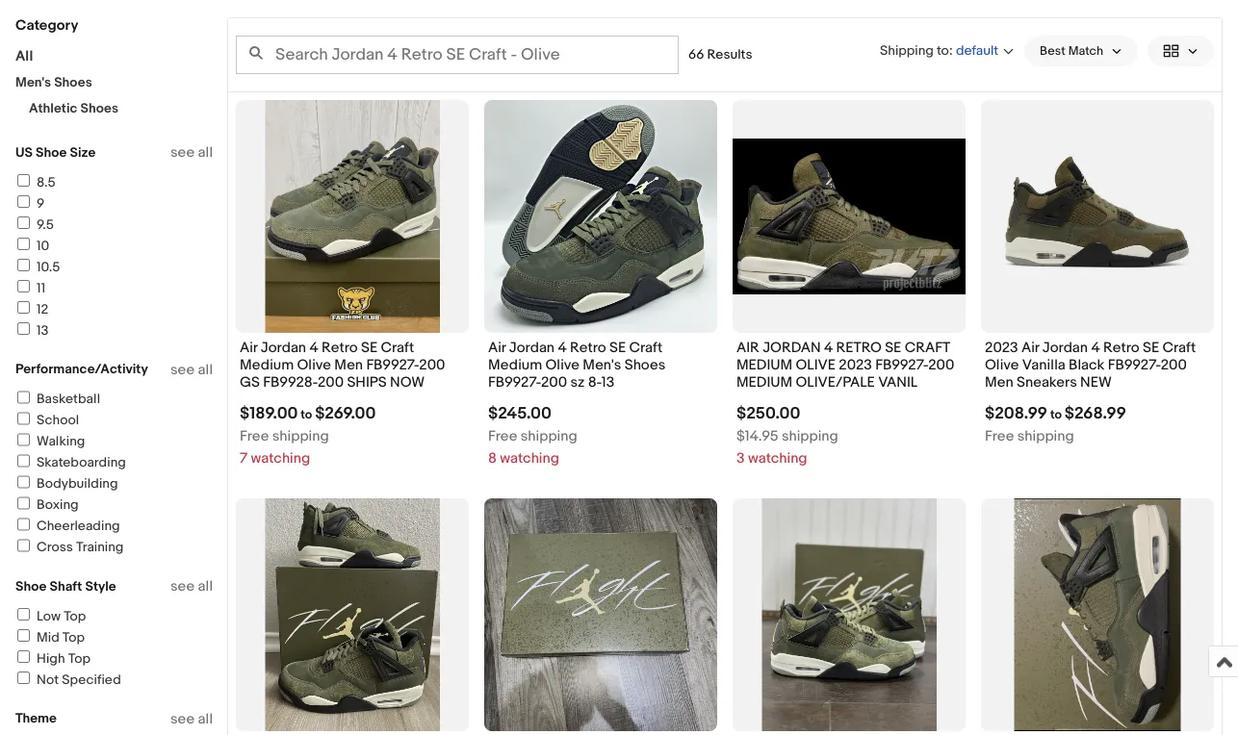 Task type: locate. For each thing, give the bounding box(es) containing it.
4 4 from the left
[[1091, 339, 1100, 356]]

4 se from the left
[[1143, 339, 1159, 356]]

200 up now
[[419, 356, 445, 374]]

1 horizontal spatial men's
[[583, 356, 621, 374]]

3 see all from the top
[[170, 578, 213, 595]]

1 craft from the left
[[381, 339, 414, 356]]

$14.95
[[736, 428, 778, 445]]

4 see all button from the top
[[170, 710, 213, 728]]

2 horizontal spatial retro
[[1103, 339, 1139, 356]]

0 horizontal spatial craft
[[381, 339, 414, 356]]

mid top link
[[14, 630, 85, 646]]

shoe right 'us'
[[36, 144, 67, 161]]

1 horizontal spatial 13
[[602, 374, 614, 391]]

1 vertical spatial 13
[[602, 374, 614, 391]]

66
[[688, 47, 704, 63]]

11 checkbox
[[17, 280, 30, 293]]

fb9927- inside "air jordan 4 retro se craft medium olive men fb9927-200 gs fb9928-200 ships now"
[[366, 356, 419, 374]]

top up "mid top"
[[64, 608, 86, 625]]

0 horizontal spatial air
[[240, 339, 258, 356]]

13 right "sz"
[[602, 374, 614, 391]]

3 see all button from the top
[[170, 578, 213, 595]]

watching down the $14.95
[[748, 450, 807, 467]]

1 all from the top
[[198, 144, 213, 161]]

0 horizontal spatial medium
[[240, 356, 294, 374]]

jordan inside 2023 air jordan 4 retro se craft olive vanilla black fb9927-200 men sneakers new
[[1042, 339, 1088, 356]]

air inside "air jordan 4 retro se craft medium olive men fb9927-200 gs fb9928-200 ships now"
[[240, 339, 258, 356]]

match
[[1068, 44, 1103, 58]]

retro up 8-
[[570, 339, 606, 356]]

4 all from the top
[[198, 710, 213, 728]]

jordan
[[261, 339, 306, 356], [509, 339, 555, 356], [1042, 339, 1088, 356]]

Skateboarding checkbox
[[17, 455, 30, 467]]

$269.00
[[315, 403, 376, 424]]

2 all from the top
[[198, 361, 213, 378]]

see all button
[[170, 144, 213, 161], [170, 361, 213, 378], [170, 578, 213, 595], [170, 710, 213, 728]]

air up the gs
[[240, 339, 258, 356]]

$250.00 $14.95 shipping 3 watching
[[736, 403, 838, 467]]

best match
[[1040, 44, 1103, 58]]

medium
[[240, 356, 294, 374], [488, 356, 542, 374]]

4 inside air jordan 4 retro se craft medium olive men's shoes fb9927-200 sz 8-13
[[558, 339, 567, 356]]

retro
[[836, 339, 882, 356]]

men up ships on the bottom of the page
[[334, 356, 363, 374]]

2 olive from the left
[[545, 356, 580, 374]]

medium up $250.00 on the right bottom of page
[[736, 374, 792, 391]]

olive up fb9928-
[[297, 356, 331, 374]]

Mid Top checkbox
[[17, 630, 30, 642]]

to for :
[[937, 42, 949, 59]]

1 see all from the top
[[170, 144, 213, 161]]

2 medium from the top
[[736, 374, 792, 391]]

2023 air jordan 4 retro se craft olive vanilla black fb9927-200 men sneakers new image
[[981, 100, 1214, 333]]

retro inside air jordan 4 retro se craft medium olive men's shoes fb9927-200 sz 8-13
[[570, 339, 606, 356]]

13 inside air jordan 4 retro se craft medium olive men's shoes fb9927-200 sz 8-13
[[602, 374, 614, 391]]

2 shipping from the left
[[521, 428, 577, 445]]

2 horizontal spatial to
[[1050, 407, 1062, 422]]

Basketball checkbox
[[17, 391, 30, 404]]

200
[[419, 356, 445, 374], [928, 356, 954, 374], [1161, 356, 1187, 374], [318, 374, 344, 391], [541, 374, 567, 391]]

free up 7
[[240, 428, 269, 445]]

us
[[15, 144, 33, 161]]

1 4 from the left
[[309, 339, 318, 356]]

free down $208.99
[[985, 428, 1014, 445]]

to left default at the right top
[[937, 42, 949, 59]]

to inside $208.99 to $268.99 free shipping
[[1050, 407, 1062, 422]]

0 horizontal spatial watching
[[251, 450, 310, 467]]

athletic
[[29, 101, 77, 117]]

shoe shaft style
[[15, 579, 116, 595]]

200 inside air jordan 4 retro se craft medium olive 2023 fb9927-200 medium olive/pale vanil
[[928, 356, 954, 374]]

watching inside $189.00 to $269.00 free shipping 7 watching
[[251, 450, 310, 467]]

craft for $269.00
[[381, 339, 414, 356]]

3 4 from the left
[[824, 339, 833, 356]]

to
[[937, 42, 949, 59], [301, 407, 312, 422], [1050, 407, 1062, 422]]

men's inside air jordan 4 retro se craft medium olive men's shoes fb9927-200 sz 8-13
[[583, 356, 621, 374]]

jordan up the "vanilla"
[[1042, 339, 1088, 356]]

olive inside 2023 air jordan 4 retro se craft olive vanilla black fb9927-200 men sneakers new
[[985, 356, 1019, 374]]

3 see from the top
[[170, 578, 195, 595]]

0 horizontal spatial men's
[[15, 75, 51, 91]]

3 watching from the left
[[748, 450, 807, 467]]

mid top
[[37, 630, 85, 646]]

2 see all button from the top
[[170, 361, 213, 378]]

air
[[736, 339, 759, 356]]

200 inside 2023 air jordan 4 retro se craft olive vanilla black fb9927-200 men sneakers new
[[1161, 356, 1187, 374]]

1 horizontal spatial free
[[488, 428, 517, 445]]

13 right 13 option
[[37, 323, 49, 339]]

see all for us shoe size
[[170, 144, 213, 161]]

3 jordan from the left
[[1042, 339, 1088, 356]]

1 se from the left
[[361, 339, 378, 356]]

watching inside $245.00 free shipping 8 watching
[[500, 450, 559, 467]]

13 checkbox
[[17, 323, 30, 335]]

medium down air
[[736, 356, 792, 374]]

shoes inside air jordan 4 retro se craft medium olive men's shoes fb9927-200 sz 8-13
[[624, 356, 666, 374]]

shipping down $250.00 on the right bottom of page
[[782, 428, 838, 445]]

to down "sneakers"
[[1050, 407, 1062, 422]]

retro up black
[[1103, 339, 1139, 356]]

olive
[[297, 356, 331, 374], [545, 356, 580, 374], [985, 356, 1019, 374]]

1 watching from the left
[[251, 450, 310, 467]]

2 horizontal spatial jordan
[[1042, 339, 1088, 356]]

0 horizontal spatial men
[[334, 356, 363, 374]]

4 inside air jordan 4 retro se craft medium olive 2023 fb9927-200 medium olive/pale vanil
[[824, 339, 833, 356]]

see all for theme
[[170, 710, 213, 728]]

air jordan 4 retro se craft medium olive men fb9927-200 gs fb9928-200 ships now
[[240, 339, 445, 391]]

2 vertical spatial top
[[68, 651, 91, 667]]

2 air from the left
[[488, 339, 506, 356]]

see for us shoe size
[[170, 144, 195, 161]]

shipping
[[880, 42, 934, 59]]

men inside 2023 air jordan 4 retro se craft olive vanilla black fb9927-200 men sneakers new
[[985, 374, 1013, 391]]

1 free from the left
[[240, 428, 269, 445]]

fb9927- up now
[[366, 356, 419, 374]]

air inside air jordan 4 retro se craft medium olive men's shoes fb9927-200 sz 8-13
[[488, 339, 506, 356]]

see for theme
[[170, 710, 195, 728]]

2023 air jordan 4 retro se craft olive vanilla black fb9927-200 men sneakers new link
[[985, 339, 1210, 396]]

school link
[[14, 413, 79, 429]]

view: gallery view image
[[1163, 41, 1199, 61]]

craft inside 2023 air jordan 4 retro se craft olive vanilla black fb9927-200 men sneakers new
[[1162, 339, 1196, 356]]

1 horizontal spatial to
[[937, 42, 949, 59]]

see all for shoe shaft style
[[170, 578, 213, 595]]

3 shipping from the left
[[782, 428, 838, 445]]

1 horizontal spatial retro
[[570, 339, 606, 356]]

10
[[37, 238, 49, 254]]

medium inside air jordan 4 retro se craft medium olive men's shoes fb9927-200 sz 8-13
[[488, 356, 542, 374]]

$268.99
[[1064, 403, 1126, 424]]

0 vertical spatial top
[[64, 608, 86, 625]]

all for shoe shaft style
[[198, 578, 213, 595]]

2023
[[985, 339, 1018, 356], [839, 356, 872, 374]]

2 free from the left
[[488, 428, 517, 445]]

$189.00
[[240, 403, 298, 424]]

jordan up $245.00
[[509, 339, 555, 356]]

medium for $245.00
[[488, 356, 542, 374]]

0 horizontal spatial free
[[240, 428, 269, 445]]

basketball link
[[14, 391, 100, 408]]

8.5 link
[[14, 174, 55, 191]]

medium for $189.00
[[240, 356, 294, 374]]

3 air from the left
[[1021, 339, 1039, 356]]

2 se from the left
[[609, 339, 626, 356]]

shipping inside $208.99 to $268.99 free shipping
[[1017, 428, 1074, 445]]

medium
[[736, 356, 792, 374], [736, 374, 792, 391]]

4 for $189.00
[[309, 339, 318, 356]]

mid
[[37, 630, 59, 646]]

3 olive from the left
[[985, 356, 1019, 374]]

watching right 7
[[251, 450, 310, 467]]

shipping down $245.00
[[521, 428, 577, 445]]

3
[[736, 450, 745, 467]]

craft inside air jordan 4 retro se craft medium olive men's shoes fb9927-200 sz 8-13
[[629, 339, 663, 356]]

12 checkbox
[[17, 301, 30, 314]]

air up the "vanilla"
[[1021, 339, 1039, 356]]

1 horizontal spatial watching
[[500, 450, 559, 467]]

training
[[76, 540, 124, 556]]

shipping inside $245.00 free shipping 8 watching
[[521, 428, 577, 445]]

free up 8 at bottom
[[488, 428, 517, 445]]

us shoe size
[[15, 144, 96, 161]]

0 horizontal spatial olive
[[297, 356, 331, 374]]

air
[[240, 339, 258, 356], [488, 339, 506, 356], [1021, 339, 1039, 356]]

air jordan 4 retro se craft medium olive 2023 fb9927-200 medium olive/pale vanil image
[[733, 139, 966, 294]]

se
[[361, 339, 378, 356], [609, 339, 626, 356], [885, 339, 901, 356], [1143, 339, 1159, 356]]

$208.99
[[985, 403, 1047, 424]]

retro for $189.00
[[322, 339, 358, 356]]

1 horizontal spatial craft
[[629, 339, 663, 356]]

2 horizontal spatial watching
[[748, 450, 807, 467]]

se inside "air jordan 4 retro se craft medium olive men fb9927-200 gs fb9928-200 ships now"
[[361, 339, 378, 356]]

4 see from the top
[[170, 710, 195, 728]]

air jordan 4 retro se craft "medium olive" fb9927-200 sizes 4c-13 ‼️fast ship‼️ image
[[1014, 499, 1181, 732]]

shoe
[[36, 144, 67, 161], [15, 579, 47, 595]]

7
[[240, 450, 248, 467]]

1 retro from the left
[[322, 339, 358, 356]]

air jordan 4 retro se craft medium olive men's shoes fb9927-200 sz 8-13
[[488, 339, 666, 391]]

to inside shipping to : default
[[937, 42, 949, 59]]

0 vertical spatial 13
[[37, 323, 49, 339]]

air jordan 4 retro se craft medium olive men fb9927-200 gs fb9928-200 ships now image
[[265, 100, 440, 333]]

200 right black
[[1161, 356, 1187, 374]]

craft for shipping
[[629, 339, 663, 356]]

2 medium from the left
[[488, 356, 542, 374]]

3 retro from the left
[[1103, 339, 1139, 356]]

see all
[[170, 144, 213, 161], [170, 361, 213, 378], [170, 578, 213, 595], [170, 710, 213, 728]]

watching inside the $250.00 $14.95 shipping 3 watching
[[748, 450, 807, 467]]

9 link
[[14, 195, 44, 212]]

1 see all button from the top
[[170, 144, 213, 161]]

to for $268.99
[[1050, 407, 1062, 422]]

men
[[334, 356, 363, 374], [985, 374, 1013, 391]]

0 horizontal spatial 13
[[37, 323, 49, 339]]

4
[[309, 339, 318, 356], [558, 339, 567, 356], [824, 339, 833, 356], [1091, 339, 1100, 356]]

free
[[240, 428, 269, 445], [488, 428, 517, 445], [985, 428, 1014, 445]]

1 air from the left
[[240, 339, 258, 356]]

jordan 4 retro craft olive green fb9927- 200 in hand ready to ship 7.5to13 new image
[[762, 499, 936, 732]]

fb9928-
[[263, 374, 318, 391]]

skateboarding link
[[14, 455, 126, 471]]

to inside $189.00 to $269.00 free shipping 7 watching
[[301, 407, 312, 422]]

$245.00
[[488, 403, 552, 424]]

se inside air jordan 4 retro se craft medium olive 2023 fb9927-200 medium olive/pale vanil
[[885, 339, 901, 356]]

nike air jordan 4 retro se craft medium olive size 10.5 men's fb9927-200 in hand image
[[265, 499, 440, 732]]

shipping
[[272, 428, 329, 445], [521, 428, 577, 445], [782, 428, 838, 445], [1017, 428, 1074, 445]]

walking link
[[14, 434, 85, 450]]

8-
[[588, 374, 602, 391]]

retro inside "air jordan 4 retro se craft medium olive men fb9927-200 gs fb9928-200 ships now"
[[322, 339, 358, 356]]

3 free from the left
[[985, 428, 1014, 445]]

men's down all link
[[15, 75, 51, 91]]

2 horizontal spatial free
[[985, 428, 1014, 445]]

men's up 8-
[[583, 356, 621, 374]]

men's
[[15, 75, 51, 91], [583, 356, 621, 374]]

1 jordan from the left
[[261, 339, 306, 356]]

shoe up low top option
[[15, 579, 47, 595]]

top up high top
[[62, 630, 85, 646]]

all for performance/activity
[[198, 361, 213, 378]]

3 craft from the left
[[1162, 339, 1196, 356]]

Not Specified checkbox
[[17, 672, 30, 684]]

1 horizontal spatial 2023
[[985, 339, 1018, 356]]

free inside $208.99 to $268.99 free shipping
[[985, 428, 1014, 445]]

retro up ships on the bottom of the page
[[322, 339, 358, 356]]

1 horizontal spatial men
[[985, 374, 1013, 391]]

4 shipping from the left
[[1017, 428, 1074, 445]]

200 down craft
[[928, 356, 954, 374]]

men up $208.99
[[985, 374, 1013, 391]]

1 see from the top
[[170, 144, 195, 161]]

4 see all from the top
[[170, 710, 213, 728]]

2 vertical spatial shoes
[[624, 356, 666, 374]]

2 retro from the left
[[570, 339, 606, 356]]

category
[[15, 16, 78, 34]]

retro
[[322, 339, 358, 356], [570, 339, 606, 356], [1103, 339, 1139, 356]]

shipping down $189.00
[[272, 428, 329, 445]]

1 vertical spatial men's
[[583, 356, 621, 374]]

jordan up fb9928-
[[261, 339, 306, 356]]

olive left the "vanilla"
[[985, 356, 1019, 374]]

2 4 from the left
[[558, 339, 567, 356]]

craft
[[905, 339, 950, 356]]

12 link
[[14, 301, 48, 318]]

8
[[488, 450, 497, 467]]

se inside air jordan 4 retro se craft medium olive men's shoes fb9927-200 sz 8-13
[[609, 339, 626, 356]]

2 craft from the left
[[629, 339, 663, 356]]

craft
[[381, 339, 414, 356], [629, 339, 663, 356], [1162, 339, 1196, 356]]

medium up $245.00
[[488, 356, 542, 374]]

0 vertical spatial men's
[[15, 75, 51, 91]]

jordan inside air jordan 4 retro se craft medium olive men's shoes fb9927-200 sz 8-13
[[509, 339, 555, 356]]

10.5 link
[[14, 259, 60, 275]]

200 left "sz"
[[541, 374, 567, 391]]

style
[[85, 579, 116, 595]]

bodybuilding
[[37, 476, 118, 492]]

olive up "sz"
[[545, 356, 580, 374]]

3 se from the left
[[885, 339, 901, 356]]

medium up the gs
[[240, 356, 294, 374]]

air jordan 4 retro se craft medium olive 2023 fb9927-200 medium olive/pale vanil link
[[736, 339, 962, 396]]

sneakers
[[1017, 374, 1077, 391]]

4 inside "air jordan 4 retro se craft medium olive men fb9927-200 gs fb9928-200 ships now"
[[309, 339, 318, 356]]

olive inside air jordan 4 retro se craft medium olive men's shoes fb9927-200 sz 8-13
[[545, 356, 580, 374]]

top up not specified
[[68, 651, 91, 667]]

2 watching from the left
[[500, 450, 559, 467]]

all for us shoe size
[[198, 144, 213, 161]]

2 see all from the top
[[170, 361, 213, 378]]

0 horizontal spatial retro
[[322, 339, 358, 356]]

se for $245.00
[[609, 339, 626, 356]]

jordan inside "air jordan 4 retro se craft medium olive men fb9927-200 gs fb9928-200 ships now"
[[261, 339, 306, 356]]

1 medium from the left
[[240, 356, 294, 374]]

1 horizontal spatial medium
[[488, 356, 542, 374]]

free for $189.00
[[240, 428, 269, 445]]

0 horizontal spatial jordan
[[261, 339, 306, 356]]

0 horizontal spatial 2023
[[839, 356, 872, 374]]

fb9927- up the vanil
[[875, 356, 928, 374]]

1 vertical spatial shoes
[[80, 101, 119, 117]]

olive inside "air jordan 4 retro se craft medium olive men fb9927-200 gs fb9928-200 ships now"
[[297, 356, 331, 374]]

fb9927- up $245.00
[[488, 374, 541, 391]]

air inside 2023 air jordan 4 retro se craft olive vanilla black fb9927-200 men sneakers new
[[1021, 339, 1039, 356]]

3 all from the top
[[198, 578, 213, 595]]

free inside $189.00 to $269.00 free shipping 7 watching
[[240, 428, 269, 445]]

to down fb9928-
[[301, 407, 312, 422]]

watching for $250.00
[[748, 450, 807, 467]]

2 horizontal spatial craft
[[1162, 339, 1196, 356]]

medium inside "air jordan 4 retro se craft medium olive men fb9927-200 gs fb9928-200 ships now"
[[240, 356, 294, 374]]

low
[[37, 608, 61, 625]]

2 horizontal spatial air
[[1021, 339, 1039, 356]]

air up $245.00
[[488, 339, 506, 356]]

2 jordan from the left
[[509, 339, 555, 356]]

1 horizontal spatial air
[[488, 339, 506, 356]]

see all for performance/activity
[[170, 361, 213, 378]]

1 shipping from the left
[[272, 428, 329, 445]]

1 olive from the left
[[297, 356, 331, 374]]

2023 up "sneakers"
[[985, 339, 1018, 356]]

see all button for shoe shaft style
[[170, 578, 213, 595]]

fb9927-
[[366, 356, 419, 374], [875, 356, 928, 374], [1108, 356, 1161, 374], [488, 374, 541, 391]]

watching right 8 at bottom
[[500, 450, 559, 467]]

1 horizontal spatial olive
[[545, 356, 580, 374]]

all for theme
[[198, 710, 213, 728]]

Bodybuilding checkbox
[[17, 476, 30, 489]]

1 vertical spatial top
[[62, 630, 85, 646]]

2 see from the top
[[170, 361, 195, 378]]

2 horizontal spatial olive
[[985, 356, 1019, 374]]

2023 down retro
[[839, 356, 872, 374]]

1 horizontal spatial jordan
[[509, 339, 555, 356]]

fb9927- up new
[[1108, 356, 1161, 374]]

se for $250.00
[[885, 339, 901, 356]]

craft inside "air jordan 4 retro se craft medium olive men fb9927-200 gs fb9928-200 ships now"
[[381, 339, 414, 356]]

cross
[[37, 540, 73, 556]]

$245.00 free shipping 8 watching
[[488, 403, 577, 467]]

Walking checkbox
[[17, 434, 30, 446]]

shipping down $208.99
[[1017, 428, 1074, 445]]

0 horizontal spatial to
[[301, 407, 312, 422]]

high top link
[[14, 651, 91, 667]]

sz
[[570, 374, 585, 391]]

shipping to : default
[[880, 42, 998, 59]]

0 vertical spatial shoe
[[36, 144, 67, 161]]

ships
[[347, 374, 387, 391]]



Task type: describe. For each thing, give the bounding box(es) containing it.
cross training link
[[14, 540, 124, 556]]

2023 air jordan 4 retro se craft olive vanilla black fb9927-200 men sneakers new
[[985, 339, 1196, 391]]

8.5 checkbox
[[17, 174, 30, 187]]

High Top checkbox
[[17, 651, 30, 663]]

10 checkbox
[[17, 238, 30, 250]]

fb9927- inside air jordan 4 retro se craft medium olive 2023 fb9927-200 medium olive/pale vanil
[[875, 356, 928, 374]]

fb9927- inside 2023 air jordan 4 retro se craft olive vanilla black fb9927-200 men sneakers new
[[1108, 356, 1161, 374]]

air jordan 4 retro se craft medium olive men's shoes fb9927-200 sz 8-13 image
[[484, 100, 717, 333]]

9.5
[[37, 217, 54, 233]]

fb9927- inside air jordan 4 retro se craft medium olive men's shoes fb9927-200 sz 8-13
[[488, 374, 541, 391]]

2023 inside 2023 air jordan 4 retro se craft olive vanilla black fb9927-200 men sneakers new
[[985, 339, 1018, 356]]

best match button
[[1024, 36, 1138, 66]]

8.5
[[37, 174, 55, 191]]

gs
[[240, 374, 260, 391]]

11 link
[[14, 280, 46, 297]]

$208.99 to $268.99 free shipping
[[985, 403, 1126, 445]]

School checkbox
[[17, 413, 30, 425]]

men inside "air jordan 4 retro se craft medium olive men fb9927-200 gs fb9928-200 ships now"
[[334, 356, 363, 374]]

vanilla
[[1022, 356, 1065, 374]]

Low Top checkbox
[[17, 608, 30, 621]]

$250.00
[[736, 403, 800, 424]]

top for low top
[[64, 608, 86, 625]]

all
[[15, 48, 33, 65]]

basketball
[[37, 391, 100, 408]]

see all button for us shoe size
[[170, 144, 213, 161]]

jordan for $245.00
[[509, 339, 555, 356]]

men's inside the all men's shoes athletic shoes
[[15, 75, 51, 91]]

air for $245.00
[[488, 339, 506, 356]]

air jordan 4 retro se craft medium olive men fb9927-200 gs fb9928-200 ships now link
[[240, 339, 465, 396]]

cheerleading link
[[14, 518, 120, 535]]

shipping inside $189.00 to $269.00 free shipping 7 watching
[[272, 428, 329, 445]]

0 vertical spatial shoes
[[54, 75, 92, 91]]

olive/pale
[[796, 374, 875, 391]]

school
[[37, 413, 79, 429]]

boxing link
[[14, 497, 79, 514]]

free for $208.99
[[985, 428, 1014, 445]]

watching for $245.00
[[500, 450, 559, 467]]

13 link
[[14, 323, 49, 339]]

free inside $245.00 free shipping 8 watching
[[488, 428, 517, 445]]

retro for $245.00
[[570, 339, 606, 356]]

new
[[1080, 374, 1112, 391]]

$189.00 to $269.00 free shipping 7 watching
[[240, 403, 376, 467]]

top for high top
[[68, 651, 91, 667]]

results
[[707, 47, 752, 63]]

1 medium from the top
[[736, 356, 792, 374]]

jordan
[[763, 339, 821, 356]]

default
[[956, 43, 998, 59]]

high top
[[37, 651, 91, 667]]

4 for $250.00
[[824, 339, 833, 356]]

200 inside air jordan 4 retro se craft medium olive men's shoes fb9927-200 sz 8-13
[[541, 374, 567, 391]]

12
[[37, 301, 48, 318]]

not specified
[[37, 672, 121, 688]]

vanil
[[878, 374, 918, 391]]

se inside 2023 air jordan 4 retro se craft olive vanilla black fb9927-200 men sneakers new
[[1143, 339, 1159, 356]]

air jordan 4 retro se craft medium olive men's shoes fb9927-200 sz 8-13 link
[[488, 339, 713, 396]]

performance/activity
[[15, 361, 148, 378]]

11
[[37, 280, 46, 297]]

10.5
[[37, 259, 60, 275]]

not specified link
[[14, 672, 121, 688]]

high
[[37, 651, 65, 667]]

Boxing checkbox
[[17, 497, 30, 510]]

not
[[37, 672, 59, 688]]

Enter your search keyword text field
[[236, 36, 679, 74]]

1 vertical spatial shoe
[[15, 579, 47, 595]]

66 results
[[688, 47, 752, 63]]

see for performance/activity
[[170, 361, 195, 378]]

walking
[[37, 434, 85, 450]]

cheerleading
[[37, 518, 120, 535]]

top for mid top
[[62, 630, 85, 646]]

2023 inside air jordan 4 retro se craft medium olive 2023 fb9927-200 medium olive/pale vanil
[[839, 356, 872, 374]]

skateboarding
[[37, 455, 126, 471]]

air jordan 4 retro se craft medium olive 2023 fb9927-200 medium olive/pale vanil
[[736, 339, 954, 391]]

specified
[[62, 672, 121, 688]]

Cheerleading checkbox
[[17, 518, 30, 531]]

4 inside 2023 air jordan 4 retro se craft olive vanilla black fb9927-200 men sneakers new
[[1091, 339, 1100, 356]]

9.5 link
[[14, 217, 54, 233]]

see all button for theme
[[170, 710, 213, 728]]

size 9.5 - jordan 4 se retro low craft - olive image
[[484, 499, 717, 732]]

10.5 checkbox
[[17, 259, 30, 271]]

all link
[[15, 48, 33, 65]]

se for $189.00
[[361, 339, 378, 356]]

now
[[390, 374, 425, 391]]

to for $269.00
[[301, 407, 312, 422]]

olive for $189.00
[[297, 356, 331, 374]]

low top link
[[14, 608, 86, 625]]

10 link
[[14, 238, 49, 254]]

air for $189.00
[[240, 339, 258, 356]]

low top
[[37, 608, 86, 625]]

4 for $245.00
[[558, 339, 567, 356]]

9.5 checkbox
[[17, 217, 30, 229]]

best
[[1040, 44, 1065, 58]]

cross training
[[37, 540, 124, 556]]

jordan for $189.00
[[261, 339, 306, 356]]

retro inside 2023 air jordan 4 retro se craft olive vanilla black fb9927-200 men sneakers new
[[1103, 339, 1139, 356]]

Cross Training checkbox
[[17, 540, 30, 552]]

olive for $245.00
[[545, 356, 580, 374]]

olive
[[796, 356, 836, 374]]

shipping inside the $250.00 $14.95 shipping 3 watching
[[782, 428, 838, 445]]

size
[[70, 144, 96, 161]]

boxing
[[37, 497, 79, 514]]

theme
[[15, 711, 57, 727]]

bodybuilding link
[[14, 476, 118, 492]]

200 up $269.00
[[318, 374, 344, 391]]

9
[[37, 195, 44, 212]]

:
[[949, 42, 953, 59]]

see for shoe shaft style
[[170, 578, 195, 595]]

9 checkbox
[[17, 195, 30, 208]]

see all button for performance/activity
[[170, 361, 213, 378]]



Task type: vqa. For each thing, say whether or not it's contained in the screenshot.
leftmost Craft
yes



